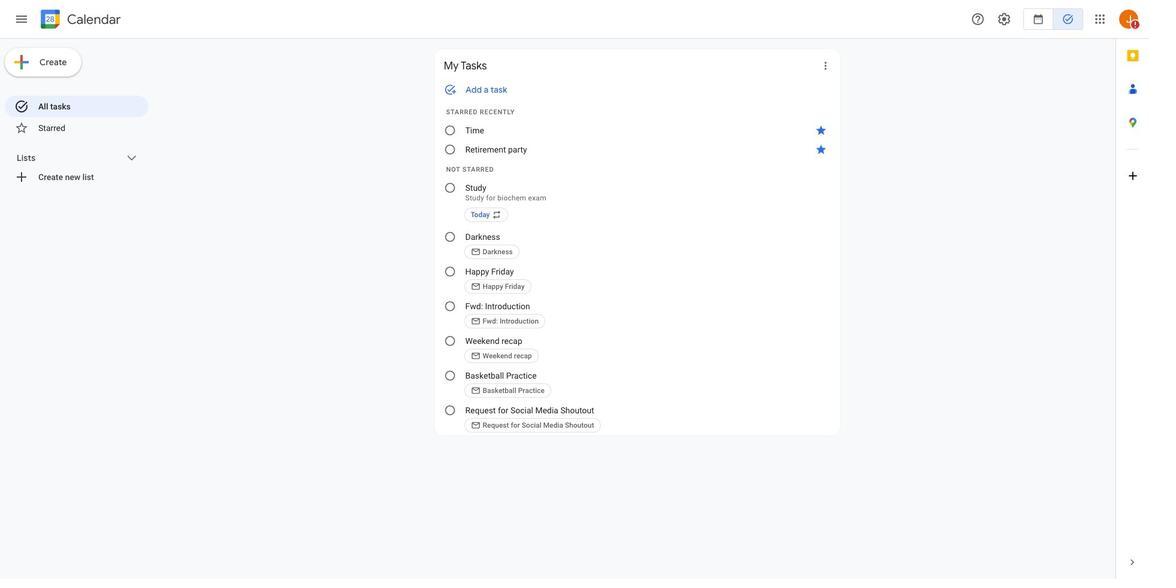 Task type: locate. For each thing, give the bounding box(es) containing it.
calendar element
[[38, 7, 121, 34]]

heading
[[65, 12, 121, 27]]

tab list
[[1117, 39, 1150, 546]]



Task type: vqa. For each thing, say whether or not it's contained in the screenshot.
tab list
yes



Task type: describe. For each thing, give the bounding box(es) containing it.
support menu image
[[971, 12, 985, 26]]

tasks sidebar image
[[14, 12, 29, 26]]

heading inside calendar element
[[65, 12, 121, 27]]

settings menu image
[[997, 12, 1012, 26]]



